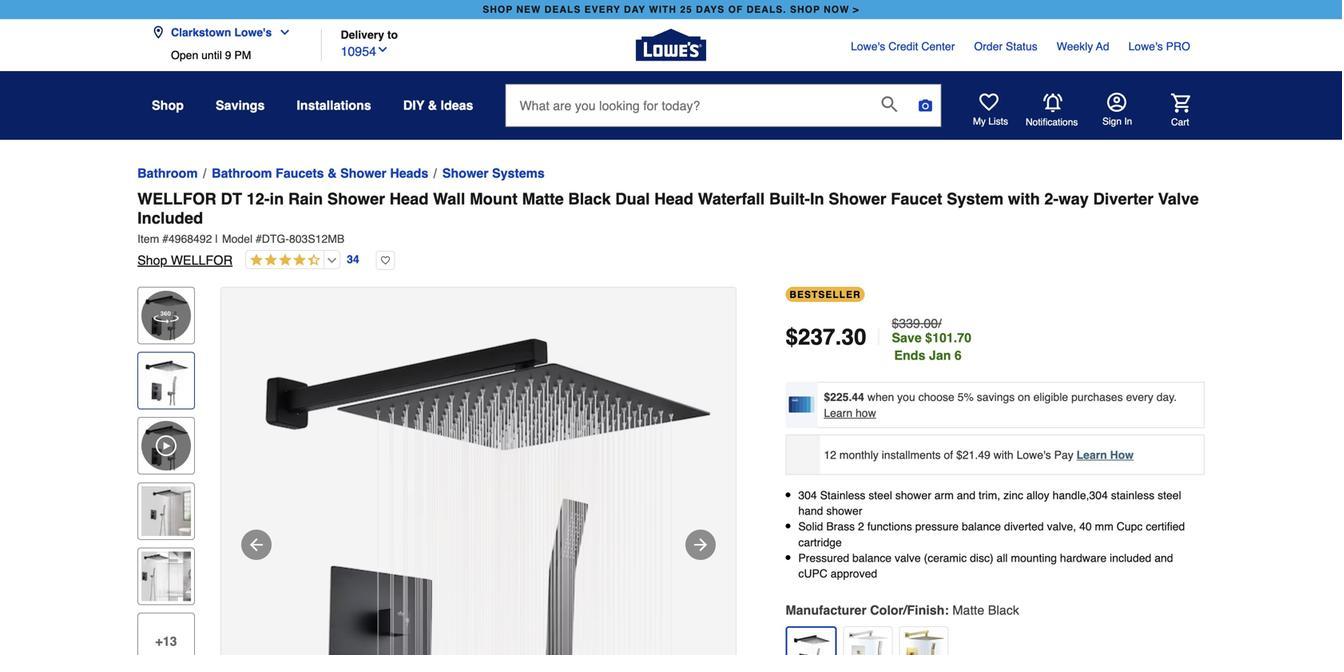 Task type: locate. For each thing, give the bounding box(es) containing it.
valve
[[895, 552, 921, 564]]

0 horizontal spatial matte
[[522, 190, 564, 208]]

shop down item
[[137, 253, 167, 268]]

steel up functions on the bottom
[[869, 489, 892, 502]]

wellfor  #dtg-803s12mb - thumbnail3 image
[[141, 552, 191, 601]]

shower systems
[[442, 166, 545, 181]]

eligible
[[1034, 391, 1068, 403]]

head up item number 4 9 6 8 4 9 2 and model number d t g - 8 0 3 s 1 2 m b "element"
[[654, 190, 694, 208]]

on
[[1018, 391, 1031, 403]]

weekly ad link
[[1057, 38, 1110, 54]]

certified
[[1146, 520, 1185, 533]]

diy & ideas button
[[403, 91, 473, 120]]

my lists link
[[973, 93, 1008, 128]]

1 horizontal spatial learn
[[1077, 448, 1107, 461]]

1 horizontal spatial |
[[876, 323, 882, 351]]

learn
[[824, 407, 853, 419], [1077, 448, 1107, 461]]

# right model
[[256, 233, 262, 245]]

days
[[696, 4, 725, 15]]

1 vertical spatial black
[[988, 603, 1019, 618]]

shop left new
[[483, 4, 513, 15]]

cart
[[1171, 116, 1189, 128]]

shower
[[895, 489, 932, 502], [826, 505, 863, 517]]

0 horizontal spatial learn
[[824, 407, 853, 419]]

shower left 'arm'
[[895, 489, 932, 502]]

0 horizontal spatial head
[[390, 190, 429, 208]]

1 horizontal spatial &
[[428, 98, 437, 113]]

34
[[347, 253, 359, 266]]

shop new deals every day with 25 days of deals. shop now > link
[[480, 0, 863, 19]]

lowe's up pm
[[234, 26, 272, 39]]

1 vertical spatial wellfor
[[171, 253, 233, 268]]

0 vertical spatial in
[[1124, 116, 1132, 127]]

matte right :
[[953, 603, 985, 618]]

handle,304
[[1053, 489, 1108, 502]]

2 bathroom from the left
[[212, 166, 272, 181]]

every
[[1126, 391, 1154, 403]]

1 vertical spatial &
[[328, 166, 337, 181]]

shower down stainless
[[826, 505, 863, 517]]

wellfor up included
[[137, 190, 216, 208]]

bathroom for bathroom
[[137, 166, 198, 181]]

0 horizontal spatial bathroom
[[137, 166, 198, 181]]

mm
[[1095, 520, 1114, 533]]

order
[[974, 40, 1003, 53]]

lowe's inside lowe's pro link
[[1129, 40, 1163, 53]]

0 horizontal spatial shower
[[826, 505, 863, 517]]

0 vertical spatial balance
[[962, 520, 1001, 533]]

1 vertical spatial |
[[876, 323, 882, 351]]

lowe's credit center
[[851, 40, 955, 53]]

lowe's left pay
[[1017, 448, 1051, 461]]

1 horizontal spatial matte
[[953, 603, 985, 618]]

| right 30
[[876, 323, 882, 351]]

1 horizontal spatial in
[[1124, 116, 1132, 127]]

wellfor  #dtg-803s12mb image
[[221, 288, 736, 655]]

1 vertical spatial balance
[[853, 552, 892, 564]]

1 vertical spatial chevron down image
[[376, 43, 389, 56]]

0 horizontal spatial |
[[215, 233, 218, 245]]

1 # from the left
[[162, 233, 169, 245]]

0 horizontal spatial steel
[[869, 489, 892, 502]]

0 horizontal spatial &
[[328, 166, 337, 181]]

arrow right image
[[691, 535, 710, 555]]

/
[[938, 316, 942, 331]]

in
[[1124, 116, 1132, 127], [810, 190, 824, 208]]

2 shop from the left
[[790, 4, 820, 15]]

9
[[225, 49, 231, 62]]

when
[[868, 391, 894, 403]]

# right item
[[162, 233, 169, 245]]

lowe's home improvement logo image
[[636, 10, 706, 80]]

shower
[[340, 166, 387, 181], [442, 166, 489, 181], [327, 190, 385, 208], [829, 190, 887, 208]]

day
[[624, 4, 646, 15]]

lowe's home improvement cart image
[[1171, 93, 1191, 112]]

30
[[842, 324, 867, 350]]

learn right pay
[[1077, 448, 1107, 461]]

and
[[957, 489, 976, 502], [1155, 552, 1173, 564]]

12 monthly installments of $21.49 with lowe's pay learn how
[[824, 448, 1134, 461]]

1 bathroom from the left
[[137, 166, 198, 181]]

chevron down image
[[272, 26, 291, 39], [376, 43, 389, 56]]

included
[[1110, 552, 1152, 564]]

1 horizontal spatial head
[[654, 190, 694, 208]]

and right 'arm'
[[957, 489, 976, 502]]

1 vertical spatial shop
[[137, 253, 167, 268]]

1 head from the left
[[390, 190, 429, 208]]

304 stainless steel shower arm and trim, zinc alloy handle,304 stainless steel hand shower solid brass 2 functions pressure balance diverted valve, 40 mm cupc certified cartridge pressured balance valve (ceramic disc) all mounting hardware included and cupc approved
[[798, 489, 1185, 580]]

0 vertical spatial black
[[568, 190, 611, 208]]

$101.70
[[925, 330, 972, 345]]

1 vertical spatial and
[[1155, 552, 1173, 564]]

0 horizontal spatial chevron down image
[[272, 26, 291, 39]]

$339.00
[[892, 316, 938, 331]]

1 vertical spatial in
[[810, 190, 824, 208]]

5%
[[958, 391, 974, 403]]

wellfor down 4968492
[[171, 253, 233, 268]]

bathroom link
[[137, 164, 198, 183]]

approved
[[831, 567, 877, 580]]

wellfor  #dtg-803s12mb - thumbnail2 image
[[141, 486, 191, 536]]

dtg-
[[262, 233, 289, 245]]

jan
[[929, 348, 951, 363]]

item number 4 9 6 8 4 9 2 and model number d t g - 8 0 3 s 1 2 m b element
[[137, 231, 1205, 247]]

1 horizontal spatial chevron down image
[[376, 43, 389, 56]]

delivery
[[341, 28, 384, 41]]

matte down systems
[[522, 190, 564, 208]]

shop left now
[[790, 4, 820, 15]]

bathroom up dt
[[212, 166, 272, 181]]

solid
[[798, 520, 823, 533]]

with
[[649, 4, 677, 15]]

head
[[390, 190, 429, 208], [654, 190, 694, 208]]

0 horizontal spatial black
[[568, 190, 611, 208]]

shop button
[[152, 91, 184, 120]]

0 vertical spatial matte
[[522, 190, 564, 208]]

camera image
[[918, 97, 934, 113]]

lowe's left credit
[[851, 40, 885, 53]]

$225.44 when you choose 5% savings on eligible purchases every day. learn how
[[824, 391, 1177, 419]]

1 horizontal spatial shower
[[895, 489, 932, 502]]

steel up certified
[[1158, 489, 1181, 502]]

shop down "open" on the left top of page
[[152, 98, 184, 113]]

installations
[[297, 98, 371, 113]]

0 vertical spatial wellfor
[[137, 190, 216, 208]]

save $101.70 ends jan 6
[[892, 330, 972, 363]]

until
[[201, 49, 222, 62]]

with right $21.49
[[994, 448, 1014, 461]]

|
[[215, 233, 218, 245], [876, 323, 882, 351]]

0 vertical spatial &
[[428, 98, 437, 113]]

deals
[[545, 4, 581, 15]]

0 vertical spatial with
[[1008, 190, 1040, 208]]

4.4 stars image
[[246, 253, 321, 268]]

0 horizontal spatial #
[[162, 233, 169, 245]]

savings
[[216, 98, 265, 113]]

black left dual
[[568, 190, 611, 208]]

0 vertical spatial shop
[[152, 98, 184, 113]]

(ceramic
[[924, 552, 967, 564]]

shop for shop wellfor
[[137, 253, 167, 268]]

2 head from the left
[[654, 190, 694, 208]]

1 vertical spatial shower
[[826, 505, 863, 517]]

1 horizontal spatial bathroom
[[212, 166, 272, 181]]

arm
[[935, 489, 954, 502]]

and down certified
[[1155, 552, 1173, 564]]

& right faucets
[[328, 166, 337, 181]]

1 horizontal spatial steel
[[1158, 489, 1181, 502]]

lowe's left pro
[[1129, 40, 1163, 53]]

6
[[955, 348, 962, 363]]

installments
[[882, 448, 941, 461]]

learn how link
[[1077, 448, 1134, 461]]

0 horizontal spatial in
[[810, 190, 824, 208]]

black down all
[[988, 603, 1019, 618]]

balance up the disc)
[[962, 520, 1001, 533]]

faucets
[[276, 166, 324, 181]]

heads
[[390, 166, 428, 181]]

shop new deals every day with 25 days of deals. shop now >
[[483, 4, 860, 15]]

bathroom up included
[[137, 166, 198, 181]]

2
[[858, 520, 864, 533]]

1 horizontal spatial and
[[1155, 552, 1173, 564]]

balance
[[962, 520, 1001, 533], [853, 552, 892, 564]]

+13
[[155, 634, 177, 649]]

learn how button
[[824, 405, 876, 421]]

& right diy
[[428, 98, 437, 113]]

built-
[[769, 190, 810, 208]]

pro
[[1166, 40, 1191, 53]]

with inside wellfor dt 12-in rain shower head wall mount matte black dual head waterfall built-in shower faucet system with 2-way diverter valve included item # 4968492 | model # dtg-803s12mb
[[1008, 190, 1040, 208]]

0 horizontal spatial shop
[[483, 4, 513, 15]]

lowe's home improvement lists image
[[980, 93, 999, 112]]

& inside diy & ideas button
[[428, 98, 437, 113]]

lowe's credit center link
[[851, 38, 955, 54]]

head down heads
[[390, 190, 429, 208]]

location image
[[152, 26, 165, 39]]

1 horizontal spatial #
[[256, 233, 262, 245]]

0 vertical spatial learn
[[824, 407, 853, 419]]

chevron down image inside "clarkstown lowe's" button
[[272, 26, 291, 39]]

black
[[568, 190, 611, 208], [988, 603, 1019, 618]]

center
[[922, 40, 955, 53]]

deals.
[[747, 4, 787, 15]]

with left 2-
[[1008, 190, 1040, 208]]

1 horizontal spatial balance
[[962, 520, 1001, 533]]

0 vertical spatial chevron down image
[[272, 26, 291, 39]]

0 vertical spatial |
[[215, 233, 218, 245]]

Search Query text field
[[506, 85, 869, 126]]

pressured
[[798, 552, 849, 564]]

.
[[835, 324, 842, 350]]

valve
[[1158, 190, 1199, 208]]

None search field
[[505, 84, 942, 140]]

| left model
[[215, 233, 218, 245]]

0 vertical spatial shower
[[895, 489, 932, 502]]

monthly
[[840, 448, 879, 461]]

1 horizontal spatial shop
[[790, 4, 820, 15]]

stainless
[[820, 489, 866, 502]]

learn down $225.44
[[824, 407, 853, 419]]

ends
[[894, 348, 926, 363]]

new
[[516, 4, 541, 15]]

stainless
[[1111, 489, 1155, 502]]

balance up approved
[[853, 552, 892, 564]]

1 shop from the left
[[483, 4, 513, 15]]

clarkstown lowe's button
[[152, 16, 297, 49]]

0 horizontal spatial and
[[957, 489, 976, 502]]

lowe's
[[234, 26, 272, 39], [851, 40, 885, 53], [1129, 40, 1163, 53], [1017, 448, 1051, 461]]



Task type: describe. For each thing, give the bounding box(es) containing it.
1 vertical spatial learn
[[1077, 448, 1107, 461]]

order status link
[[974, 38, 1038, 54]]

faucet
[[891, 190, 942, 208]]

1 horizontal spatial black
[[988, 603, 1019, 618]]

lowe's inside "clarkstown lowe's" button
[[234, 26, 272, 39]]

save
[[892, 330, 922, 345]]

manufacturer color/finish : matte black
[[786, 603, 1019, 618]]

purchases
[[1072, 391, 1123, 403]]

diy
[[403, 98, 424, 113]]

sign
[[1103, 116, 1122, 127]]

cupc
[[1117, 520, 1143, 533]]

lowe's pro link
[[1129, 38, 1191, 54]]

2 # from the left
[[256, 233, 262, 245]]

to
[[387, 28, 398, 41]]

mount
[[470, 190, 518, 208]]

1 steel from the left
[[869, 489, 892, 502]]

manufacturer
[[786, 603, 867, 618]]

my
[[973, 116, 986, 127]]

installations button
[[297, 91, 371, 120]]

color/finish
[[870, 603, 945, 618]]

lowe's inside "lowe's credit center" link
[[851, 40, 885, 53]]

all
[[997, 552, 1008, 564]]

sign in button
[[1103, 93, 1132, 128]]

wellfor inside wellfor dt 12-in rain shower head wall mount matte black dual head waterfall built-in shower faucet system with 2-way diverter valve included item # 4968492 | model # dtg-803s12mb
[[137, 190, 216, 208]]

brushed gold image
[[903, 630, 945, 655]]

| inside wellfor dt 12-in rain shower head wall mount matte black dual head waterfall built-in shower faucet system with 2-way diverter valve included item # 4968492 | model # dtg-803s12mb
[[215, 233, 218, 245]]

10954
[[341, 44, 376, 59]]

savings button
[[216, 91, 265, 120]]

ad
[[1096, 40, 1110, 53]]

1 vertical spatial matte
[[953, 603, 985, 618]]

black inside wellfor dt 12-in rain shower head wall mount matte black dual head waterfall built-in shower faucet system with 2-way diverter valve included item # 4968492 | model # dtg-803s12mb
[[568, 190, 611, 208]]

brushed nickel image
[[847, 630, 889, 655]]

wall
[[433, 190, 465, 208]]

in inside wellfor dt 12-in rain shower head wall mount matte black dual head waterfall built-in shower faucet system with 2-way diverter valve included item # 4968492 | model # dtg-803s12mb
[[810, 190, 824, 208]]

clarkstown
[[171, 26, 231, 39]]

wellfor  #dtg-803s12mb - thumbnail image
[[141, 356, 191, 406]]

237
[[798, 324, 835, 350]]

alloy
[[1027, 489, 1050, 502]]

shower up the wall
[[442, 166, 489, 181]]

$
[[786, 324, 798, 350]]

order status
[[974, 40, 1038, 53]]

arrow left image
[[247, 535, 266, 555]]

system
[[947, 190, 1004, 208]]

:
[[945, 603, 949, 618]]

shower left faucet on the right top
[[829, 190, 887, 208]]

1 vertical spatial with
[[994, 448, 1014, 461]]

+13 button
[[137, 613, 195, 655]]

304
[[798, 489, 817, 502]]

trim,
[[979, 489, 1001, 502]]

bathroom for bathroom faucets & shower heads
[[212, 166, 272, 181]]

open until 9 pm
[[171, 49, 251, 62]]

heart outline image
[[376, 251, 395, 270]]

choose
[[919, 391, 955, 403]]

& inside bathroom faucets & shower heads link
[[328, 166, 337, 181]]

$339.00 /
[[892, 316, 942, 331]]

delivery to
[[341, 28, 398, 41]]

sign in
[[1103, 116, 1132, 127]]

pay
[[1054, 448, 1074, 461]]

matte black image
[[790, 631, 832, 655]]

search image
[[882, 96, 898, 112]]

zinc
[[1004, 489, 1024, 502]]

functions
[[867, 520, 912, 533]]

every
[[585, 4, 621, 15]]

of
[[728, 4, 743, 15]]

how
[[1110, 448, 1134, 461]]

lowe's home improvement account image
[[1107, 93, 1127, 112]]

weekly
[[1057, 40, 1093, 53]]

notifications
[[1026, 116, 1078, 128]]

$ 237 . 30
[[786, 324, 867, 350]]

learn inside $225.44 when you choose 5% savings on eligible purchases every day. learn how
[[824, 407, 853, 419]]

40
[[1080, 520, 1092, 533]]

cartridge
[[798, 536, 842, 549]]

cupc
[[798, 567, 828, 580]]

matte inside wellfor dt 12-in rain shower head wall mount matte black dual head waterfall built-in shower faucet system with 2-way diverter valve included item # 4968492 | model # dtg-803s12mb
[[522, 190, 564, 208]]

in
[[270, 190, 284, 208]]

rain
[[288, 190, 323, 208]]

0 vertical spatial and
[[957, 489, 976, 502]]

brass
[[826, 520, 855, 533]]

wellfor dt 12-in rain shower head wall mount matte black dual head waterfall built-in shower faucet system with 2-way diverter valve included item # 4968492 | model # dtg-803s12mb
[[137, 190, 1199, 245]]

savings
[[977, 391, 1015, 403]]

0 horizontal spatial balance
[[853, 552, 892, 564]]

lowe's home improvement notification center image
[[1044, 93, 1063, 112]]

credit
[[889, 40, 918, 53]]

of
[[944, 448, 953, 461]]

in inside button
[[1124, 116, 1132, 127]]

model
[[222, 233, 253, 245]]

waterfall
[[698, 190, 765, 208]]

803s12mb
[[289, 233, 345, 245]]

day.
[[1157, 391, 1177, 403]]

item
[[137, 233, 159, 245]]

shop for shop
[[152, 98, 184, 113]]

2-
[[1045, 190, 1059, 208]]

shower left heads
[[340, 166, 387, 181]]

disc)
[[970, 552, 994, 564]]

shower down bathroom faucets & shower heads link
[[327, 190, 385, 208]]

you
[[897, 391, 915, 403]]

chevron down image inside 10954 button
[[376, 43, 389, 56]]

open
[[171, 49, 198, 62]]

bathroom faucets & shower heads
[[212, 166, 428, 181]]

12-
[[247, 190, 270, 208]]

ideas
[[441, 98, 473, 113]]

mounting
[[1011, 552, 1057, 564]]

pressure
[[915, 520, 959, 533]]

2 steel from the left
[[1158, 489, 1181, 502]]



Task type: vqa. For each thing, say whether or not it's contained in the screenshot.
The 00 in $ 189 . 00
no



